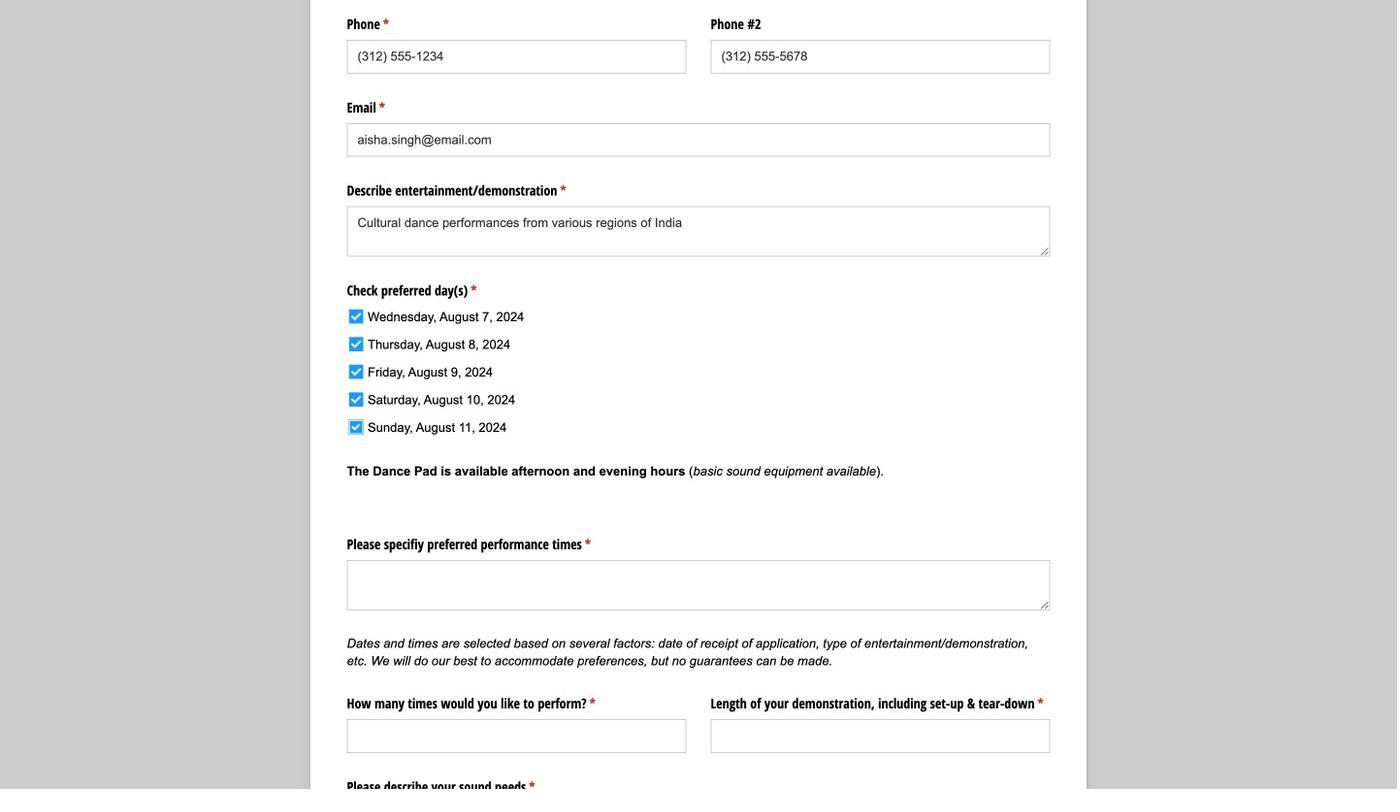 Task type: vqa. For each thing, say whether or not it's contained in the screenshot.
option
no



Task type: locate. For each thing, give the bounding box(es) containing it.
None text field
[[347, 40, 687, 74], [347, 123, 1051, 157], [347, 206, 1051, 257], [347, 560, 1051, 610], [347, 40, 687, 74], [347, 123, 1051, 157], [347, 206, 1051, 257], [347, 560, 1051, 610]]

None text field
[[711, 40, 1051, 74], [347, 719, 687, 753], [711, 719, 1051, 753], [711, 40, 1051, 74], [347, 719, 687, 753], [711, 719, 1051, 753]]



Task type: describe. For each thing, give the bounding box(es) containing it.
checkbox-group element
[[343, 301, 626, 444]]



